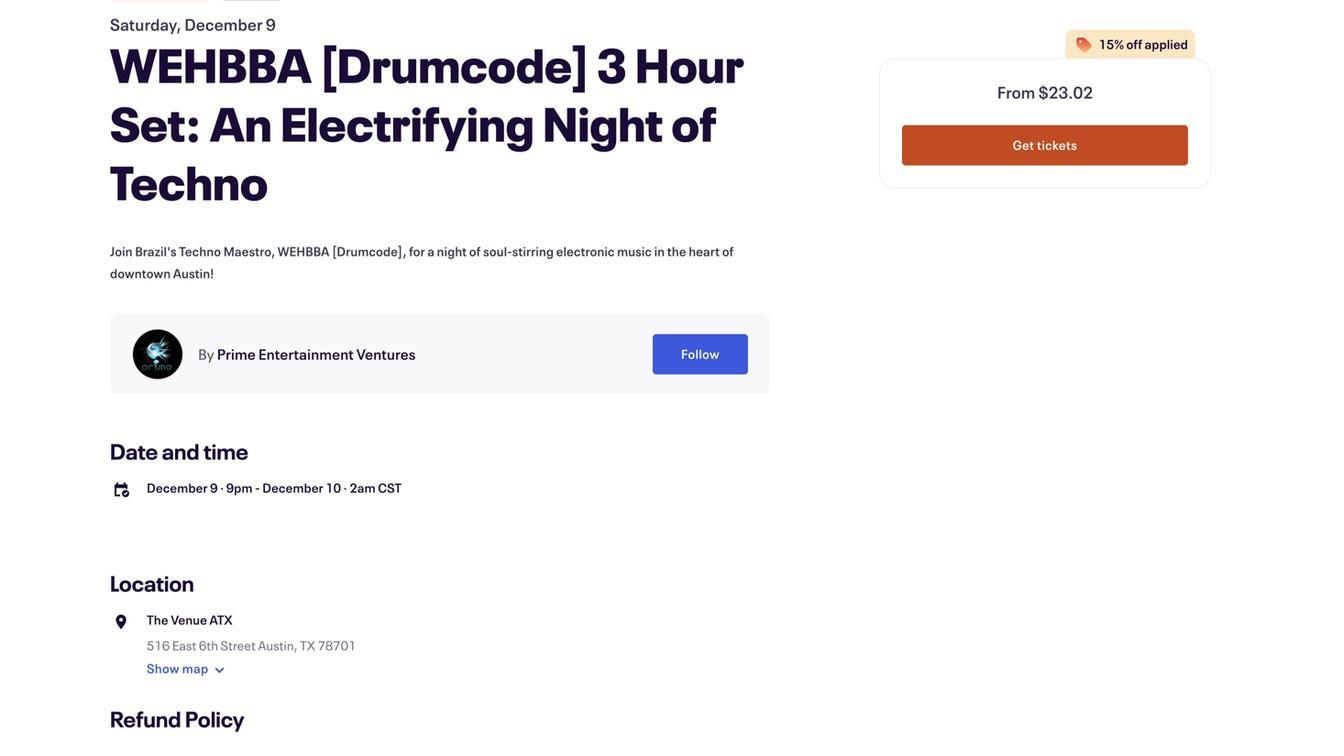 Task type: locate. For each thing, give the bounding box(es) containing it.
1 horizontal spatial of
[[672, 92, 717, 155]]

-
[[255, 480, 260, 497]]

downtown
[[110, 265, 171, 282]]

show map button
[[147, 655, 231, 685]]

of right 'heart'
[[723, 243, 734, 260]]

time
[[203, 437, 248, 466]]

night
[[543, 92, 663, 155]]

stirring
[[512, 243, 554, 260]]

2 · from the left
[[344, 480, 347, 497]]

6th
[[199, 637, 218, 654]]

december inside saturday, december 9 wehbba [drumcode] 3 hour set: an electrifying night of techno
[[184, 13, 263, 35]]

of left soul-
[[469, 243, 481, 260]]

[drumcode],
[[332, 243, 407, 260]]

policy
[[185, 705, 245, 734]]

1 · from the left
[[220, 480, 224, 497]]

9
[[266, 13, 276, 35], [210, 480, 218, 497]]

[drumcode]
[[320, 33, 589, 96]]

· right "10"
[[344, 480, 347, 497]]

wehbba
[[110, 33, 312, 96], [278, 243, 330, 260]]

10
[[326, 480, 341, 497]]

of
[[672, 92, 717, 155], [469, 243, 481, 260], [723, 243, 734, 260]]

15% off applied
[[1099, 36, 1189, 53]]

1 horizontal spatial 9
[[266, 13, 276, 35]]

1 vertical spatial wehbba
[[278, 243, 330, 260]]

techno up austin!
[[179, 243, 221, 260]]

and
[[162, 437, 200, 466]]

street
[[221, 637, 256, 654]]

of right night
[[672, 92, 717, 155]]

austin!
[[173, 265, 214, 282]]

december right saturday,
[[184, 13, 263, 35]]

1 vertical spatial 9
[[210, 480, 218, 497]]

for
[[409, 243, 425, 260]]

0 vertical spatial techno
[[110, 150, 268, 213]]

december
[[184, 13, 263, 35], [147, 480, 208, 497], [262, 480, 324, 497]]

hour
[[636, 33, 745, 96]]

techno inside join brazil's techno maestro, wehbba [drumcode], for a night of soul-stirring electronic music in the heart of downtown austin!
[[179, 243, 221, 260]]

follow button
[[653, 334, 748, 375]]

0 vertical spatial wehbba
[[110, 33, 312, 96]]

the venue atx 516 east 6th street austin, tx 78701
[[147, 612, 356, 654]]

techno up 'brazil's'
[[110, 150, 268, 213]]

applied
[[1145, 36, 1189, 53]]

cst
[[378, 480, 402, 497]]

516
[[147, 637, 170, 654]]

organizer profile element
[[110, 314, 770, 395]]

music
[[617, 243, 652, 260]]

follow
[[681, 346, 720, 363]]

·
[[220, 480, 224, 497], [344, 480, 347, 497]]

1 vertical spatial techno
[[179, 243, 221, 260]]

1 horizontal spatial ·
[[344, 480, 347, 497]]

soul-
[[483, 243, 512, 260]]

0 horizontal spatial ·
[[220, 480, 224, 497]]

maestro,
[[224, 243, 275, 260]]

techno inside saturday, december 9 wehbba [drumcode] 3 hour set: an electrifying night of techno
[[110, 150, 268, 213]]

· left 9pm
[[220, 480, 224, 497]]

techno
[[110, 150, 268, 213], [179, 243, 221, 260]]

9 inside saturday, december 9 wehbba [drumcode] 3 hour set: an electrifying night of techno
[[266, 13, 276, 35]]

brazil's
[[135, 243, 177, 260]]

0 vertical spatial 9
[[266, 13, 276, 35]]

location
[[110, 569, 194, 598]]



Task type: describe. For each thing, give the bounding box(es) containing it.
prime
[[217, 344, 256, 364]]

78701
[[318, 637, 356, 654]]

night
[[437, 243, 467, 260]]

show map
[[147, 661, 209, 678]]

get
[[1013, 137, 1035, 154]]

the
[[147, 612, 168, 629]]

by prime entertainment ventures
[[198, 344, 416, 364]]

show
[[147, 661, 180, 678]]

a
[[428, 243, 435, 260]]

ventures
[[357, 344, 416, 364]]

refund
[[110, 705, 181, 734]]

join brazil's techno maestro, wehbba [drumcode], for a night of soul-stirring electronic music in the heart of downtown austin!
[[110, 243, 734, 282]]

tx
[[300, 637, 315, 654]]

0 horizontal spatial 9
[[210, 480, 218, 497]]

join
[[110, 243, 133, 260]]

get tickets button
[[903, 125, 1189, 166]]

2am
[[350, 480, 376, 497]]

15%
[[1099, 36, 1125, 53]]

$23.02
[[1039, 81, 1094, 103]]

from $23.02
[[998, 81, 1094, 103]]

december 9 · 9pm - december 10 · 2am cst
[[147, 480, 402, 497]]

wehbba inside join brazil's techno maestro, wehbba [drumcode], for a night of soul-stirring electronic music in the heart of downtown austin!
[[278, 243, 330, 260]]

heart
[[689, 243, 720, 260]]

the
[[667, 243, 687, 260]]

atx
[[210, 612, 233, 629]]

saturday,
[[110, 13, 181, 35]]

december down date and time
[[147, 480, 208, 497]]

0 horizontal spatial of
[[469, 243, 481, 260]]

in
[[655, 243, 665, 260]]

9pm
[[226, 480, 253, 497]]

2 horizontal spatial of
[[723, 243, 734, 260]]

of inside saturday, december 9 wehbba [drumcode] 3 hour set: an electrifying night of techno
[[672, 92, 717, 155]]

3
[[598, 33, 627, 96]]

map
[[182, 661, 209, 678]]

date
[[110, 437, 158, 466]]

an
[[210, 92, 272, 155]]

december right the - on the left bottom
[[262, 480, 324, 497]]

date and time
[[110, 437, 248, 466]]

austin,
[[258, 637, 298, 654]]

get tickets
[[1013, 137, 1078, 154]]

tickets
[[1037, 137, 1078, 154]]

venue
[[171, 612, 207, 629]]

by
[[198, 344, 214, 364]]

entertainment
[[258, 344, 354, 364]]

off
[[1127, 36, 1143, 53]]

east
[[172, 637, 197, 654]]

wehbba inside saturday, december 9 wehbba [drumcode] 3 hour set: an electrifying night of techno
[[110, 33, 312, 96]]

saturday, december 9 wehbba [drumcode] 3 hour set: an electrifying night of techno
[[110, 13, 745, 213]]

electronic
[[556, 243, 615, 260]]

electrifying
[[281, 92, 535, 155]]

set:
[[110, 92, 201, 155]]

from
[[998, 81, 1036, 103]]

refund policy
[[110, 705, 245, 734]]



Task type: vqa. For each thing, say whether or not it's contained in the screenshot.
WEHBBA
yes



